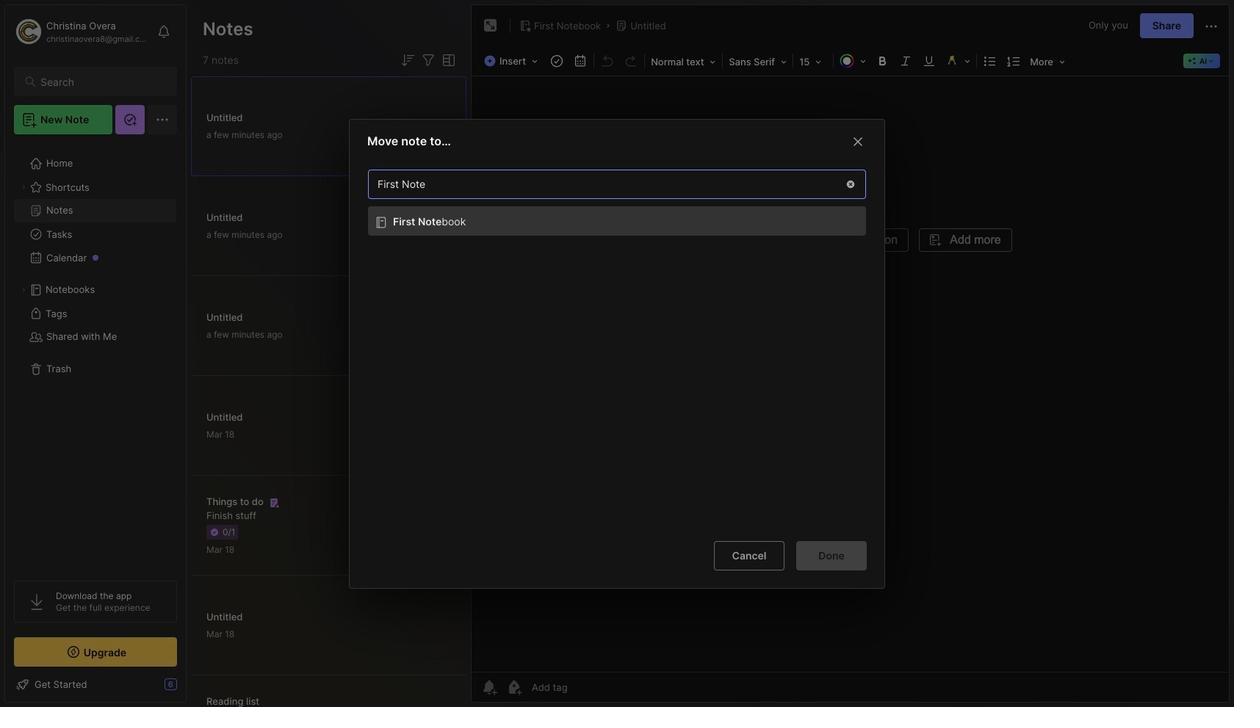 Task type: vqa. For each thing, say whether or not it's contained in the screenshot.
cell inside the Find a location field
yes



Task type: describe. For each thing, give the bounding box(es) containing it.
Note Editor text field
[[472, 76, 1230, 673]]

task image
[[547, 51, 568, 71]]

Find a location… text field
[[369, 172, 836, 196]]

Search text field
[[40, 75, 164, 89]]

note window element
[[471, 4, 1230, 703]]

row inside find a location field
[[361, 206, 867, 235]]

bold image
[[873, 51, 893, 71]]

font size image
[[795, 51, 832, 71]]

close image
[[850, 132, 867, 150]]

more image
[[1026, 51, 1070, 71]]

highlight image
[[942, 51, 975, 71]]

expand notebooks image
[[19, 286, 28, 295]]

none search field inside main element
[[40, 73, 164, 90]]

bulleted list image
[[981, 51, 1001, 71]]

calendar event image
[[570, 51, 591, 71]]

font family image
[[725, 51, 792, 71]]

tree inside main element
[[5, 143, 186, 568]]

numbered list image
[[1004, 51, 1025, 71]]

font color image
[[836, 51, 871, 71]]



Task type: locate. For each thing, give the bounding box(es) containing it.
row
[[361, 206, 867, 235]]

expand note image
[[482, 17, 500, 35]]

add a reminder image
[[481, 679, 498, 697]]

Find a location field
[[361, 162, 874, 529]]

None search field
[[40, 73, 164, 90]]

tree
[[5, 143, 186, 568]]

insert image
[[481, 51, 545, 71]]

underline image
[[920, 51, 940, 71]]

italic image
[[896, 51, 917, 71]]

cell
[[368, 206, 867, 235]]

main element
[[0, 0, 191, 708]]

add tag image
[[506, 679, 523, 697]]

cell inside find a location field
[[368, 206, 867, 235]]

heading level image
[[647, 51, 721, 71]]



